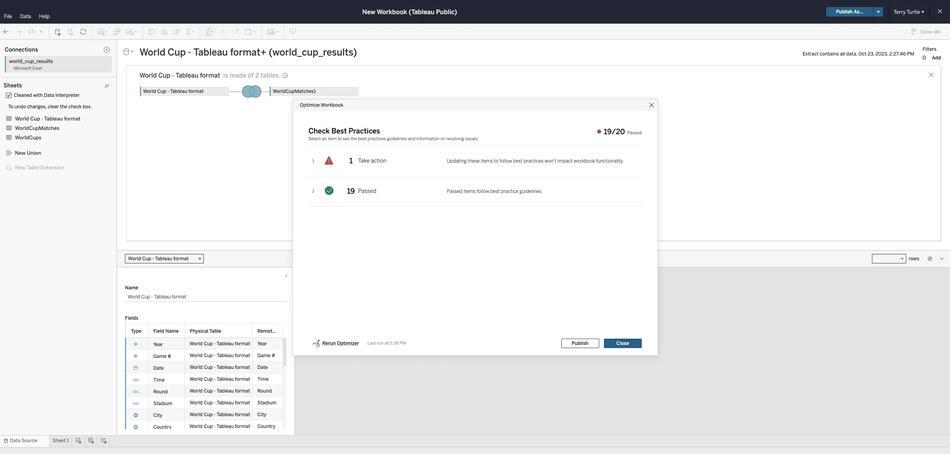 Task type: locate. For each thing, give the bounding box(es) containing it.
cup for city
[[204, 412, 213, 418]]

1 horizontal spatial items
[[481, 158, 493, 164]]

1 inside check best practices tab list
[[350, 157, 353, 165]]

best up practice
[[513, 158, 523, 164]]

game # down remote on the left of page
[[257, 353, 275, 359]]

0 horizontal spatial year
[[153, 342, 163, 348]]

best left practice
[[491, 189, 500, 194]]

0 vertical spatial median
[[17, 84, 33, 90]]

fit image
[[244, 28, 257, 36]]

clear
[[48, 104, 59, 110]]

cup
[[158, 72, 170, 79], [30, 116, 40, 122], [204, 341, 213, 347], [204, 353, 213, 359], [204, 365, 213, 371], [204, 377, 213, 382], [204, 389, 213, 394], [204, 401, 213, 406], [204, 412, 213, 418], [204, 424, 213, 430]]

1 horizontal spatial date
[[257, 365, 268, 371]]

cup for stadium
[[204, 401, 213, 406]]

date down 'field name'
[[153, 366, 164, 371]]

world cup - tableau format for year
[[190, 341, 250, 347]]

new for new union
[[15, 150, 26, 156]]

items down these
[[464, 189, 476, 194]]

0 horizontal spatial sheet
[[53, 438, 66, 444]]

cleaned
[[14, 93, 32, 98]]

workbook inside dialog
[[321, 102, 343, 108]]

1 vertical spatial the
[[351, 136, 357, 141]]

2 horizontal spatial 1
[[350, 157, 353, 165]]

game # down 'field name'
[[153, 354, 171, 360]]

pm right '2:28'
[[400, 341, 406, 346]]

0 horizontal spatial game #
[[153, 354, 171, 360]]

data preview unavailable
[[595, 349, 650, 354]]

0 horizontal spatial stadium
[[153, 401, 172, 407]]

name up fields
[[125, 285, 138, 291]]

time
[[257, 377, 269, 382], [153, 378, 165, 383]]

cup for year
[[204, 341, 213, 347]]

1 vertical spatial publish
[[572, 341, 589, 346]]

optimize workbook
[[300, 102, 343, 108]]

tableau for date
[[217, 365, 234, 371]]

1 down columns
[[180, 70, 185, 81]]

show
[[921, 29, 933, 35]]

add
[[932, 55, 941, 61]]

1 vertical spatial new
[[15, 150, 26, 156]]

replay animation image right redo "image"
[[28, 28, 35, 36]]

data left preview
[[595, 349, 606, 354]]

(tableau
[[409, 8, 435, 16]]

best
[[358, 136, 367, 141], [513, 158, 523, 164], [491, 189, 500, 194]]

0 vertical spatial 1
[[180, 70, 185, 81]]

pause auto updates image
[[67, 28, 75, 36]]

cleaned with data interpreter
[[14, 93, 80, 98]]

0 horizontal spatial to
[[338, 136, 342, 141]]

0 horizontal spatial round
[[153, 390, 168, 395]]

0 horizontal spatial practices
[[368, 136, 386, 141]]

practices inside tab list
[[524, 158, 544, 164]]

None text field
[[136, 46, 796, 58], [872, 254, 907, 264], [136, 46, 796, 58], [872, 254, 907, 264]]

field right remote on the left of page
[[276, 329, 287, 334]]

0 horizontal spatial game
[[153, 354, 167, 360]]

1 vertical spatial pm
[[400, 341, 406, 346]]

duplicate image
[[113, 28, 121, 36]]

follow up practice
[[500, 158, 512, 164]]

1 vertical spatial median
[[17, 133, 33, 139]]

to inside check best practices tab list
[[494, 158, 499, 164]]

follow
[[500, 158, 512, 164], [477, 189, 489, 194]]

to
[[8, 104, 13, 110]]

check
[[309, 127, 330, 135]]

publish button
[[561, 339, 599, 348]]

interpreter
[[55, 93, 80, 98]]

see
[[343, 136, 350, 141]]

country
[[257, 424, 276, 430], [153, 425, 172, 431]]

with up median with 95% ci
[[36, 125, 45, 131]]

practices down "practices"
[[368, 136, 386, 141]]

best down "practices"
[[358, 136, 367, 141]]

1 horizontal spatial sheet 1
[[157, 70, 185, 81]]

2 median from the top
[[17, 133, 33, 139]]

name right remote on the left of page
[[288, 329, 302, 334]]

0 vertical spatial ci
[[58, 125, 63, 131]]

1 vertical spatial ci
[[57, 133, 61, 139]]

to left see
[[338, 136, 342, 141]]

2 horizontal spatial passed
[[628, 130, 642, 135]]

fields
[[125, 316, 138, 321]]

0 horizontal spatial best
[[358, 136, 367, 141]]

game down 'field name'
[[153, 354, 167, 360]]

line up median with quartiles
[[36, 76, 45, 82]]

world cup - tableau format for date
[[190, 365, 250, 371]]

close
[[617, 341, 629, 346]]

publish inside the "optimize workbook" dialog
[[572, 341, 589, 346]]

0 vertical spatial pm
[[907, 51, 915, 57]]

average
[[17, 76, 34, 82], [17, 125, 34, 131]]

tableau for round
[[217, 389, 234, 394]]

0 horizontal spatial field
[[153, 329, 164, 334]]

constant
[[17, 68, 37, 74]]

average up worldcups on the left
[[17, 125, 34, 131]]

workbook
[[377, 8, 407, 16], [321, 102, 343, 108]]

1 horizontal spatial best
[[491, 189, 500, 194]]

format for stadium
[[235, 401, 250, 406]]

practice
[[501, 189, 519, 194]]

row group
[[125, 338, 283, 455]]

with for median with 95% ci
[[34, 133, 44, 139]]

1
[[180, 70, 185, 81], [350, 157, 353, 165], [67, 438, 69, 444]]

to for see
[[338, 136, 342, 141]]

source
[[21, 438, 37, 444]]

- for city
[[214, 412, 216, 418]]

8 row from the top
[[125, 421, 283, 433]]

new
[[362, 8, 375, 16], [15, 150, 26, 156], [15, 165, 26, 171]]

tableau for time
[[217, 377, 234, 382]]

line for average line
[[36, 76, 45, 82]]

95% down average with 95% ci
[[45, 133, 55, 139]]

2 vertical spatial new
[[15, 165, 26, 171]]

sheet down rows
[[157, 70, 178, 81]]

0 vertical spatial the
[[60, 104, 67, 110]]

optimize workbook dialog
[[293, 99, 658, 355]]

median up 'box plot'
[[17, 84, 33, 90]]

average for average line
[[17, 76, 34, 82]]

1 vertical spatial to
[[494, 158, 499, 164]]

passed inside 19/20 passed
[[628, 130, 642, 135]]

1 average from the top
[[17, 76, 34, 82]]

1 vertical spatial sheet
[[53, 438, 66, 444]]

19
[[347, 187, 355, 196]]

1 vertical spatial workbook
[[321, 102, 343, 108]]

2 horizontal spatial best
[[513, 158, 523, 164]]

grid
[[125, 324, 302, 455]]

refresh data source image
[[79, 28, 87, 36]]

field name
[[153, 329, 179, 334]]

show me button
[[908, 26, 948, 38]]

row
[[125, 338, 283, 350], [125, 350, 283, 362], [125, 362, 283, 374], [125, 374, 283, 386], [125, 386, 283, 397], [125, 397, 283, 409], [125, 409, 283, 421], [125, 421, 283, 433]]

line down median with 95% ci
[[30, 141, 40, 147]]

tableau for city
[[217, 412, 234, 418]]

1 vertical spatial items
[[464, 189, 476, 194]]

with down average line
[[34, 84, 44, 90]]

tooltip
[[109, 138, 123, 143]]

1 horizontal spatial practices
[[524, 158, 544, 164]]

average down constant
[[17, 76, 34, 82]]

1 horizontal spatial the
[[351, 136, 357, 141]]

worldcupmatches
[[15, 125, 59, 131]]

0 vertical spatial follow
[[500, 158, 512, 164]]

tableau for year
[[217, 341, 234, 347]]

data up redo "image"
[[20, 13, 31, 19]]

updating
[[447, 158, 467, 164]]

box.
[[83, 104, 92, 110]]

line
[[38, 68, 48, 74], [36, 76, 45, 82], [30, 141, 40, 147], [40, 167, 49, 172]]

passed
[[628, 130, 642, 135], [358, 188, 376, 195], [447, 189, 463, 194]]

ci for average with 95% ci
[[58, 125, 63, 131]]

2023,
[[876, 51, 888, 57]]

world for date
[[190, 365, 203, 371]]

# down remote field name
[[272, 353, 275, 359]]

line right reference
[[40, 167, 49, 172]]

1 left take in the top left of the page
[[350, 157, 353, 165]]

sheet right source
[[53, 438, 66, 444]]

world cup - tableau format for time
[[190, 377, 250, 382]]

items
[[481, 158, 493, 164], [464, 189, 476, 194]]

0 horizontal spatial items
[[464, 189, 476, 194]]

0 vertical spatial practices
[[368, 136, 386, 141]]

1 horizontal spatial 1
[[180, 70, 185, 81]]

passed inside 19 passed
[[358, 188, 376, 195]]

the right clear
[[60, 104, 67, 110]]

1 vertical spatial practices
[[524, 158, 544, 164]]

1 field from the left
[[153, 329, 164, 334]]

95%
[[46, 125, 57, 131], [45, 133, 55, 139]]

table for new
[[27, 165, 39, 171]]

data down undo icon
[[5, 42, 16, 48]]

0 horizontal spatial workbook
[[321, 102, 343, 108]]

show me
[[921, 29, 941, 35]]

2:28
[[390, 341, 399, 346]]

table right physical
[[209, 329, 221, 334]]

extension
[[41, 165, 64, 171]]

optimize
[[300, 102, 320, 108]]

microsoft
[[14, 66, 32, 71]]

replay animation image up the analytics
[[39, 29, 43, 34]]

1 horizontal spatial pm
[[907, 51, 915, 57]]

marks
[[91, 83, 104, 89]]

0 vertical spatial table
[[27, 165, 39, 171]]

1 horizontal spatial game
[[257, 353, 271, 359]]

0 vertical spatial items
[[481, 158, 493, 164]]

sheet 1 right source
[[53, 438, 69, 444]]

0 horizontal spatial city
[[153, 413, 162, 419]]

connections
[[5, 46, 38, 53]]

1 vertical spatial sheet 1
[[53, 438, 69, 444]]

table down "union"
[[27, 165, 39, 171]]

close button
[[604, 339, 642, 348]]

take action
[[358, 158, 387, 164]]

passed right 19
[[358, 188, 376, 195]]

items right these
[[481, 158, 493, 164]]

publish for publish as...
[[836, 9, 853, 15]]

1 horizontal spatial field
[[276, 329, 287, 334]]

0 horizontal spatial passed
[[358, 188, 376, 195]]

field right type
[[153, 329, 164, 334]]

undo
[[15, 104, 26, 110]]

with down worldcupmatches
[[34, 133, 44, 139]]

plot
[[26, 92, 35, 97]]

table inside grid
[[209, 329, 221, 334]]

year down 'field name'
[[153, 342, 163, 348]]

sort ascending image
[[160, 28, 168, 36]]

sort descending image
[[173, 28, 181, 36]]

an
[[322, 136, 327, 141]]

1 horizontal spatial publish
[[836, 9, 853, 15]]

1 horizontal spatial passed
[[447, 189, 463, 194]]

1 row from the top
[[125, 338, 283, 350]]

0 horizontal spatial country
[[153, 425, 172, 431]]

pm right 2:27:46
[[907, 51, 915, 57]]

workbook right optimize
[[321, 102, 343, 108]]

help
[[39, 13, 50, 19]]

1 horizontal spatial table
[[209, 329, 221, 334]]

year down remote on the left of page
[[257, 341, 267, 347]]

1 right source
[[67, 438, 69, 444]]

new union
[[15, 150, 41, 156]]

1 vertical spatial follow
[[477, 189, 489, 194]]

world cup - tableau format for stadium
[[190, 401, 250, 406]]

95% up median with 95% ci
[[46, 125, 57, 131]]

median up trend
[[17, 133, 33, 139]]

new table extension
[[15, 165, 64, 171]]

new worksheet image
[[97, 28, 108, 36]]

line for constant line
[[38, 68, 48, 74]]

0 horizontal spatial table
[[27, 165, 39, 171]]

#
[[272, 353, 275, 359], [168, 354, 171, 360]]

game down remote on the left of page
[[257, 353, 271, 359]]

0 horizontal spatial date
[[153, 366, 164, 371]]

1 vertical spatial average
[[17, 125, 34, 131]]

1 horizontal spatial workbook
[[377, 8, 407, 16]]

to
[[338, 136, 342, 141], [494, 158, 499, 164]]

passed right 19/20 on the right top of page
[[628, 130, 642, 135]]

world for city
[[190, 412, 203, 418]]

19/20
[[604, 128, 625, 136]]

to right these
[[494, 158, 499, 164]]

0 vertical spatial workbook
[[377, 8, 407, 16]]

0 horizontal spatial 1
[[67, 438, 69, 444]]

1 vertical spatial 95%
[[45, 133, 55, 139]]

0 horizontal spatial sheet 1
[[53, 438, 69, 444]]

guidelines.
[[520, 189, 543, 194]]

follow left practice
[[477, 189, 489, 194]]

show labels image
[[219, 28, 227, 36]]

show/hide cards image
[[267, 28, 279, 36]]

passed items follow best practice guidelines.
[[447, 189, 543, 194]]

run
[[377, 341, 384, 346]]

name
[[125, 285, 138, 291], [165, 329, 179, 334], [288, 329, 302, 334]]

median for median with 95% ci
[[17, 133, 33, 139]]

# down 'field name'
[[168, 354, 171, 360]]

0 vertical spatial 95%
[[46, 125, 57, 131]]

year
[[257, 341, 267, 347], [153, 342, 163, 348]]

replay animation image
[[28, 28, 35, 36], [39, 29, 43, 34]]

1 vertical spatial 1
[[350, 157, 353, 165]]

0 vertical spatial new
[[362, 8, 375, 16]]

passed down updating
[[447, 189, 463, 194]]

1 horizontal spatial follow
[[500, 158, 512, 164]]

check best practices tab list
[[309, 146, 642, 329]]

date down remote on the left of page
[[257, 365, 268, 371]]

1 horizontal spatial to
[[494, 158, 499, 164]]

passed for 19
[[358, 188, 376, 195]]

name left physical
[[165, 329, 179, 334]]

pm
[[907, 51, 915, 57], [400, 341, 406, 346]]

game
[[257, 353, 271, 359], [153, 354, 167, 360]]

ci down average with 95% ci
[[57, 133, 61, 139]]

5 row from the top
[[125, 386, 283, 397]]

functionality.
[[596, 158, 624, 164]]

0 vertical spatial to
[[338, 136, 342, 141]]

0 vertical spatial average
[[17, 76, 34, 82]]

guidelines
[[387, 136, 407, 141]]

1 vertical spatial table
[[209, 329, 221, 334]]

passed for 19/20
[[628, 130, 642, 135]]

format for city
[[235, 412, 250, 418]]

line up average line
[[38, 68, 48, 74]]

2 average from the top
[[17, 125, 34, 131]]

1 median from the top
[[17, 84, 33, 90]]

world for round
[[190, 389, 203, 394]]

sheet 1 down rows
[[157, 70, 185, 81]]

practices left won't on the right
[[524, 158, 544, 164]]

round
[[257, 389, 272, 394], [153, 390, 168, 395]]

row group containing world cup - tableau format
[[125, 338, 283, 455]]

0 horizontal spatial time
[[153, 378, 165, 383]]

swap rows and columns image
[[148, 28, 156, 36]]

redo image
[[15, 28, 23, 36]]

world_cup_results microsoft excel
[[9, 58, 53, 71]]

2 row from the top
[[125, 350, 283, 362]]

0 vertical spatial best
[[358, 136, 367, 141]]

line for reference line
[[40, 167, 49, 172]]

workbook left (tableau
[[377, 8, 407, 16]]

extract contains all data. oct 23, 2023, 2:27:46 pm
[[803, 51, 915, 57]]

ci down clear
[[58, 125, 63, 131]]

excel
[[32, 66, 42, 71]]

0 horizontal spatial publish
[[572, 341, 589, 346]]

0 horizontal spatial pm
[[400, 341, 406, 346]]

cup for time
[[204, 377, 213, 382]]

with down median with quartiles
[[33, 93, 43, 98]]

0 vertical spatial publish
[[836, 9, 853, 15]]

the right see
[[351, 136, 357, 141]]

1 horizontal spatial sheet
[[157, 70, 178, 81]]

cup for game #
[[204, 353, 213, 359]]

to undo changes, clear the check box.
[[8, 104, 92, 110]]



Task type: vqa. For each thing, say whether or not it's contained in the screenshot.


Task type: describe. For each thing, give the bounding box(es) containing it.
format for date
[[235, 365, 250, 371]]

new data source image
[[54, 28, 62, 36]]

2 horizontal spatial name
[[288, 329, 302, 334]]

1 horizontal spatial #
[[272, 353, 275, 359]]

issues.
[[465, 136, 479, 141]]

all
[[840, 51, 845, 57]]

- for game #
[[214, 353, 216, 359]]

1 horizontal spatial name
[[165, 329, 179, 334]]

0 horizontal spatial the
[[60, 104, 67, 110]]

format for year
[[235, 341, 250, 347]]

highlight image
[[205, 28, 214, 36]]

0 horizontal spatial #
[[168, 354, 171, 360]]

union
[[27, 150, 41, 156]]

totals
[[17, 100, 30, 105]]

terry
[[894, 9, 906, 15]]

0 vertical spatial sheet
[[157, 70, 178, 81]]

on
[[441, 136, 446, 141]]

world for year
[[190, 341, 203, 347]]

pm inside the "optimize workbook" dialog
[[400, 341, 406, 346]]

action
[[371, 158, 387, 164]]

constant line
[[17, 68, 48, 74]]

data.
[[847, 51, 858, 57]]

median with 95% ci
[[17, 133, 61, 139]]

0 horizontal spatial follow
[[477, 189, 489, 194]]

3 row from the top
[[125, 362, 283, 374]]

1 horizontal spatial stadium
[[257, 401, 276, 406]]

- for round
[[214, 389, 216, 394]]

line for trend line
[[30, 141, 40, 147]]

box
[[17, 92, 25, 97]]

item
[[328, 136, 337, 141]]

sheets
[[4, 82, 22, 89]]

data left source
[[10, 438, 20, 444]]

workbook
[[574, 158, 595, 164]]

1 horizontal spatial game #
[[257, 353, 275, 359]]

1 horizontal spatial city
[[257, 412, 266, 418]]

format for time
[[235, 377, 250, 382]]

format for game #
[[235, 353, 250, 359]]

Name text field
[[125, 293, 287, 302]]

trend
[[17, 141, 29, 147]]

workbook for new
[[377, 8, 407, 16]]

columns
[[163, 42, 183, 48]]

- for year
[[214, 341, 216, 347]]

1 vertical spatial best
[[513, 158, 523, 164]]

with for average with 95% ci
[[36, 125, 45, 131]]

analytics
[[36, 42, 59, 48]]

publish for publish
[[572, 341, 589, 346]]

contains
[[820, 51, 839, 57]]

physical table
[[190, 329, 221, 334]]

oct
[[859, 51, 867, 57]]

caption
[[840, 58, 860, 65]]

median with quartiles
[[17, 84, 65, 90]]

tableau for stadium
[[217, 401, 234, 406]]

select an item to see the best practices guidelines and information on resolving issues.
[[309, 136, 479, 141]]

cup for date
[[204, 365, 213, 371]]

workbook for optimize
[[321, 102, 343, 108]]

practices
[[349, 127, 380, 135]]

these
[[468, 158, 480, 164]]

world cup - tableau format for round
[[190, 389, 250, 394]]

average with 95% ci
[[17, 125, 63, 131]]

- for date
[[214, 365, 216, 371]]

check best practices
[[309, 127, 380, 135]]

0 horizontal spatial name
[[125, 285, 138, 291]]

add button
[[929, 54, 945, 62]]

cup for round
[[204, 389, 213, 394]]

table for physical
[[209, 329, 221, 334]]

world cup - tableau format is made of 2 tables.
[[140, 72, 281, 79]]

to for follow
[[494, 158, 499, 164]]

1 horizontal spatial country
[[257, 424, 276, 430]]

at
[[385, 341, 389, 346]]

world cup - tableau format for game #
[[190, 353, 250, 359]]

me
[[934, 29, 941, 35]]

data down quartiles
[[44, 93, 54, 98]]

unavailable
[[625, 349, 650, 354]]

6 row from the top
[[125, 397, 283, 409]]

extract
[[803, 51, 819, 57]]

new for new workbook (tableau public)
[[362, 8, 375, 16]]

0 vertical spatial sheet 1
[[157, 70, 185, 81]]

remote field name
[[257, 329, 302, 334]]

0
[[923, 55, 926, 61]]

1 horizontal spatial year
[[257, 341, 267, 347]]

with for cleaned with data interpreter
[[33, 93, 43, 98]]

4 row from the top
[[125, 374, 283, 386]]

quartiles
[[45, 84, 65, 90]]

turtle
[[907, 9, 920, 15]]

23,
[[868, 51, 875, 57]]

publish as... button
[[826, 7, 873, 17]]

- for time
[[214, 377, 216, 382]]

format for round
[[235, 389, 250, 394]]

format workbook image
[[231, 28, 239, 36]]

file
[[4, 13, 12, 19]]

tableau for game #
[[217, 353, 234, 359]]

take
[[358, 158, 370, 164]]

physical
[[190, 329, 208, 334]]

model
[[7, 115, 22, 121]]

filters
[[923, 46, 937, 52]]

tables.
[[261, 72, 281, 79]]

world for stadium
[[190, 401, 203, 406]]

world cup - tableau format for city
[[190, 412, 250, 418]]

the inside dialog
[[351, 136, 357, 141]]

95% for median with 95% ci
[[45, 133, 55, 139]]

as...
[[854, 9, 864, 15]]

95% for average with 95% ci
[[46, 125, 57, 131]]

2 vertical spatial 1
[[67, 438, 69, 444]]

world_cup_results
[[9, 58, 53, 64]]

world for time
[[190, 377, 203, 382]]

totals image
[[186, 28, 195, 36]]

1 horizontal spatial round
[[257, 389, 272, 394]]

won't
[[545, 158, 557, 164]]

grid containing type
[[125, 324, 302, 455]]

of
[[248, 72, 254, 79]]

0 horizontal spatial replay animation image
[[28, 28, 35, 36]]

median for median with quartiles
[[17, 84, 33, 90]]

best
[[332, 127, 347, 135]]

- for stadium
[[214, 401, 216, 406]]

summarize
[[7, 58, 35, 64]]

clear sheet image
[[125, 28, 138, 36]]

2 field from the left
[[276, 329, 287, 334]]

made
[[230, 72, 246, 79]]

changes,
[[27, 104, 47, 110]]

ci for median with 95% ci
[[57, 133, 61, 139]]

2:27:46
[[890, 51, 906, 57]]

terry turtle
[[894, 9, 920, 15]]

format for country
[[235, 424, 250, 430]]

type
[[131, 329, 142, 334]]

rows
[[909, 256, 920, 262]]

reference
[[17, 167, 39, 172]]

collapse image
[[72, 43, 77, 48]]

1 horizontal spatial time
[[257, 377, 269, 382]]

box plot
[[17, 92, 35, 97]]

undo image
[[2, 28, 10, 36]]

size
[[112, 116, 121, 121]]

7 row from the top
[[125, 409, 283, 421]]

check
[[68, 104, 82, 110]]

trend line
[[17, 141, 40, 147]]

last run at 2:28 pm
[[368, 341, 406, 346]]

with for median with quartiles
[[34, 84, 44, 90]]

remote
[[257, 329, 275, 334]]

2 vertical spatial best
[[491, 189, 500, 194]]

average for average with 95% ci
[[17, 125, 34, 131]]

average line
[[17, 76, 45, 82]]

world for game #
[[190, 353, 203, 359]]

new for new table extension
[[15, 165, 26, 171]]

new workbook (tableau public)
[[362, 8, 457, 16]]

impact
[[558, 158, 573, 164]]

1 horizontal spatial replay animation image
[[39, 29, 43, 34]]

download image
[[289, 28, 297, 36]]

information
[[416, 136, 440, 141]]

publish as...
[[836, 9, 864, 15]]



